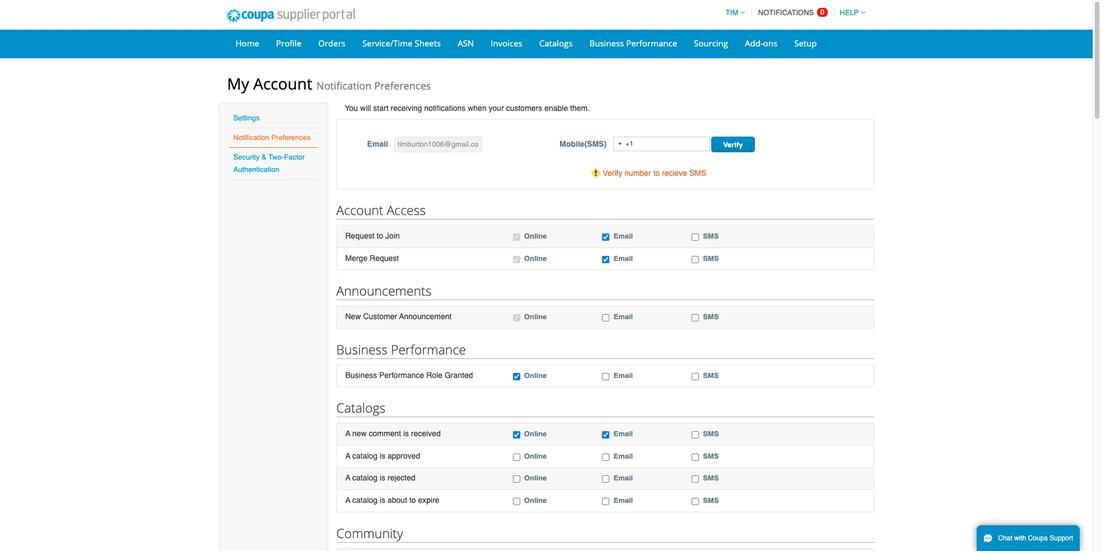 Task type: describe. For each thing, give the bounding box(es) containing it.
support
[[1050, 534, 1073, 542]]

a catalog is approved
[[345, 451, 420, 460]]

chat with coupa support
[[998, 534, 1073, 542]]

0 vertical spatial business performance
[[589, 38, 677, 49]]

service/time sheets link
[[355, 35, 448, 52]]

0 vertical spatial to
[[653, 169, 660, 178]]

settings link
[[233, 114, 260, 122]]

them.
[[570, 104, 590, 113]]

chat with coupa support button
[[977, 525, 1080, 551]]

a for a catalog is about to expire
[[345, 496, 350, 505]]

new
[[352, 429, 367, 438]]

1 vertical spatial notification
[[233, 133, 269, 142]]

online for request to join
[[524, 232, 547, 240]]

about
[[388, 496, 407, 505]]

notification preferences link
[[233, 133, 311, 142]]

verify button
[[711, 137, 755, 152]]

help
[[840, 8, 859, 17]]

settings
[[233, 114, 260, 122]]

help link
[[835, 8, 866, 17]]

will
[[360, 104, 371, 113]]

2 vertical spatial business
[[345, 371, 377, 380]]

is for approved
[[380, 451, 385, 460]]

catalog for a catalog is approved
[[352, 451, 378, 460]]

sms for merge request
[[703, 254, 719, 262]]

telephone country code image
[[619, 143, 622, 145]]

sourcing link
[[687, 35, 735, 52]]

add-ons link
[[738, 35, 785, 52]]

factor
[[284, 153, 305, 161]]

0 vertical spatial business
[[589, 38, 624, 49]]

when
[[468, 104, 486, 113]]

online for business performance role granted
[[524, 371, 547, 380]]

sheets
[[415, 38, 441, 49]]

online for new customer announcement
[[524, 313, 547, 321]]

online for merge request
[[524, 254, 547, 262]]

ons
[[763, 38, 777, 49]]

0 vertical spatial performance
[[626, 38, 677, 49]]

customers
[[506, 104, 542, 113]]

&
[[262, 153, 266, 161]]

email for a catalog is rejected
[[614, 474, 633, 482]]

chat
[[998, 534, 1012, 542]]

your
[[489, 104, 504, 113]]

home
[[235, 38, 259, 49]]

email for new customer announcement
[[614, 313, 633, 321]]

received
[[411, 429, 441, 438]]

verify for verify number to recieve sms
[[603, 169, 622, 178]]

profile link
[[269, 35, 309, 52]]

profile
[[276, 38, 301, 49]]

email for a catalog is about to expire
[[614, 496, 633, 505]]

tim link
[[721, 8, 745, 17]]

email for merge request
[[614, 254, 633, 262]]

receiving
[[391, 104, 422, 113]]

service/time
[[362, 38, 413, 49]]

a for a catalog is approved
[[345, 451, 350, 460]]

my account notification preferences
[[227, 73, 431, 94]]

service/time sheets
[[362, 38, 441, 49]]

email for request to join
[[614, 232, 633, 240]]

sourcing
[[694, 38, 728, 49]]

business performance role granted
[[345, 371, 473, 380]]

notifications 0
[[758, 8, 824, 17]]

preferences inside my account notification preferences
[[374, 79, 431, 92]]

mobile(sms)
[[560, 139, 607, 148]]

merge
[[345, 253, 367, 262]]

a for a new comment is received
[[345, 429, 350, 438]]

new
[[345, 312, 361, 321]]

start
[[373, 104, 388, 113]]

announcement
[[399, 312, 452, 321]]

orders
[[318, 38, 346, 49]]

sms for a catalog is approved
[[703, 452, 719, 460]]

rejected
[[388, 473, 415, 482]]

online for a catalog is approved
[[524, 452, 547, 460]]

a for a catalog is rejected
[[345, 473, 350, 482]]

a catalog is about to expire
[[345, 496, 439, 505]]

online for a catalog is rejected
[[524, 474, 547, 482]]

invoices link
[[483, 35, 530, 52]]

a catalog is rejected
[[345, 473, 415, 482]]

Telephone country code field
[[614, 137, 625, 151]]

1 vertical spatial to
[[377, 231, 383, 240]]

access
[[387, 201, 426, 219]]

email for a new comment is received
[[614, 430, 633, 438]]

0
[[820, 8, 824, 16]]

asn link
[[450, 35, 481, 52]]



Task type: vqa. For each thing, say whether or not it's contained in the screenshot.
Home link
yes



Task type: locate. For each thing, give the bounding box(es) containing it.
asn
[[458, 38, 474, 49]]

0 vertical spatial verify
[[723, 141, 743, 149]]

setup
[[794, 38, 817, 49]]

2 vertical spatial catalog
[[352, 496, 378, 505]]

community
[[336, 524, 403, 542]]

a left the new on the left bottom of page
[[345, 429, 350, 438]]

1 horizontal spatial catalogs
[[539, 38, 573, 49]]

2 a from the top
[[345, 451, 350, 460]]

expire
[[418, 496, 439, 505]]

sms for a catalog is about to expire
[[703, 496, 719, 505]]

add-ons
[[745, 38, 777, 49]]

is for rejected
[[380, 473, 385, 482]]

online
[[524, 232, 547, 240], [524, 254, 547, 262], [524, 313, 547, 321], [524, 371, 547, 380], [524, 430, 547, 438], [524, 452, 547, 460], [524, 474, 547, 482], [524, 496, 547, 505]]

0 horizontal spatial verify
[[603, 169, 622, 178]]

None checkbox
[[692, 234, 699, 241], [602, 256, 610, 263], [692, 256, 699, 263], [513, 314, 520, 322], [602, 431, 610, 439], [692, 431, 699, 439], [513, 454, 520, 461], [602, 454, 610, 461], [692, 454, 699, 461], [513, 476, 520, 483], [602, 476, 610, 483], [692, 476, 699, 483], [692, 234, 699, 241], [602, 256, 610, 263], [692, 256, 699, 263], [513, 314, 520, 322], [602, 431, 610, 439], [692, 431, 699, 439], [513, 454, 520, 461], [602, 454, 610, 461], [692, 454, 699, 461], [513, 476, 520, 483], [602, 476, 610, 483], [692, 476, 699, 483]]

sms for request to join
[[703, 232, 719, 240]]

0 vertical spatial request
[[345, 231, 374, 240]]

0 horizontal spatial preferences
[[271, 133, 311, 142]]

coupa
[[1028, 534, 1048, 542]]

tim
[[726, 8, 738, 17]]

security
[[233, 153, 260, 161]]

is left approved
[[380, 451, 385, 460]]

None text field
[[394, 137, 482, 152]]

announcements
[[336, 282, 432, 300]]

4 a from the top
[[345, 496, 350, 505]]

sms for new customer announcement
[[703, 313, 719, 321]]

performance
[[626, 38, 677, 49], [391, 340, 466, 358], [379, 371, 424, 380]]

navigation containing notifications 0
[[721, 2, 866, 24]]

to left join on the left
[[377, 231, 383, 240]]

1 vertical spatial performance
[[391, 340, 466, 358]]

a down the a catalog is approved
[[345, 473, 350, 482]]

authentication
[[233, 165, 279, 174]]

online for a catalog is about to expire
[[524, 496, 547, 505]]

2 vertical spatial performance
[[379, 371, 424, 380]]

is left rejected at the left of the page
[[380, 473, 385, 482]]

1 horizontal spatial business performance
[[589, 38, 677, 49]]

to left recieve
[[653, 169, 660, 178]]

1 horizontal spatial verify
[[723, 141, 743, 149]]

0 vertical spatial catalogs
[[539, 38, 573, 49]]

8 online from the top
[[524, 496, 547, 505]]

notification down settings
[[233, 133, 269, 142]]

notification inside my account notification preferences
[[316, 79, 372, 92]]

verify number to recieve sms
[[603, 169, 706, 178]]

granted
[[445, 371, 473, 380]]

1 vertical spatial business
[[336, 340, 388, 358]]

1 vertical spatial account
[[336, 201, 383, 219]]

orders link
[[311, 35, 353, 52]]

notifications
[[424, 104, 466, 113]]

0 vertical spatial notification
[[316, 79, 372, 92]]

3 online from the top
[[524, 313, 547, 321]]

a
[[345, 429, 350, 438], [345, 451, 350, 460], [345, 473, 350, 482], [345, 496, 350, 505]]

1 horizontal spatial to
[[409, 496, 416, 505]]

notification
[[316, 79, 372, 92], [233, 133, 269, 142]]

request
[[345, 231, 374, 240], [370, 253, 399, 262]]

a down "a catalog is rejected"
[[345, 496, 350, 505]]

0 vertical spatial account
[[253, 73, 312, 94]]

request down join on the left
[[370, 253, 399, 262]]

to
[[653, 169, 660, 178], [377, 231, 383, 240], [409, 496, 416, 505]]

security & two-factor authentication link
[[233, 153, 305, 174]]

account up request to join
[[336, 201, 383, 219]]

is left received
[[403, 429, 409, 438]]

1 horizontal spatial notification
[[316, 79, 372, 92]]

catalogs up the new on the left bottom of page
[[336, 399, 385, 417]]

a up "a catalog is rejected"
[[345, 451, 350, 460]]

3 a from the top
[[345, 473, 350, 482]]

preferences
[[374, 79, 431, 92], [271, 133, 311, 142]]

2 catalog from the top
[[352, 473, 378, 482]]

two-
[[268, 153, 284, 161]]

you will start receiving notifications when your customers enable them.
[[345, 104, 590, 113]]

catalogs
[[539, 38, 573, 49], [336, 399, 385, 417]]

0 horizontal spatial account
[[253, 73, 312, 94]]

catalogs link
[[532, 35, 580, 52]]

preferences up factor
[[271, 133, 311, 142]]

notification up you
[[316, 79, 372, 92]]

invoices
[[491, 38, 522, 49]]

2 vertical spatial to
[[409, 496, 416, 505]]

0 horizontal spatial business performance
[[336, 340, 466, 358]]

4 online from the top
[[524, 371, 547, 380]]

sms for business performance role granted
[[703, 371, 719, 380]]

is
[[403, 429, 409, 438], [380, 451, 385, 460], [380, 473, 385, 482], [380, 496, 385, 505]]

5 online from the top
[[524, 430, 547, 438]]

0 vertical spatial catalog
[[352, 451, 378, 460]]

verify for verify
[[723, 141, 743, 149]]

catalog down "a catalog is rejected"
[[352, 496, 378, 505]]

1 vertical spatial preferences
[[271, 133, 311, 142]]

None checkbox
[[513, 234, 520, 241], [602, 234, 610, 241], [513, 256, 520, 263], [602, 314, 610, 322], [692, 314, 699, 322], [513, 373, 520, 380], [602, 373, 610, 380], [692, 373, 699, 380], [513, 431, 520, 439], [513, 498, 520, 505], [602, 498, 610, 505], [692, 498, 699, 505], [513, 234, 520, 241], [602, 234, 610, 241], [513, 256, 520, 263], [602, 314, 610, 322], [692, 314, 699, 322], [513, 373, 520, 380], [602, 373, 610, 380], [692, 373, 699, 380], [513, 431, 520, 439], [513, 498, 520, 505], [602, 498, 610, 505], [692, 498, 699, 505]]

verify
[[723, 141, 743, 149], [603, 169, 622, 178]]

catalog
[[352, 451, 378, 460], [352, 473, 378, 482], [352, 496, 378, 505]]

enable
[[544, 104, 568, 113]]

is for about
[[380, 496, 385, 505]]

0 horizontal spatial to
[[377, 231, 383, 240]]

catalogs right invoices
[[539, 38, 573, 49]]

sms
[[689, 169, 706, 178], [703, 232, 719, 240], [703, 254, 719, 262], [703, 313, 719, 321], [703, 371, 719, 380], [703, 430, 719, 438], [703, 452, 719, 460], [703, 474, 719, 482], [703, 496, 719, 505]]

you
[[345, 104, 358, 113]]

6 online from the top
[[524, 452, 547, 460]]

1 horizontal spatial preferences
[[374, 79, 431, 92]]

customer
[[363, 312, 397, 321]]

coupa supplier portal image
[[219, 2, 363, 30]]

business
[[589, 38, 624, 49], [336, 340, 388, 358], [345, 371, 377, 380]]

1 catalog from the top
[[352, 451, 378, 460]]

email for business performance role granted
[[614, 371, 633, 380]]

sms for a catalog is rejected
[[703, 474, 719, 482]]

request up merge
[[345, 231, 374, 240]]

account access
[[336, 201, 426, 219]]

number
[[624, 169, 651, 178]]

2 online from the top
[[524, 254, 547, 262]]

comment
[[369, 429, 401, 438]]

account down profile link
[[253, 73, 312, 94]]

merge request
[[345, 253, 399, 262]]

email for a catalog is approved
[[614, 452, 633, 460]]

recieve
[[662, 169, 687, 178]]

a new comment is received
[[345, 429, 441, 438]]

3 catalog from the top
[[352, 496, 378, 505]]

my
[[227, 73, 249, 94]]

2 horizontal spatial to
[[653, 169, 660, 178]]

1 online from the top
[[524, 232, 547, 240]]

7 online from the top
[[524, 474, 547, 482]]

notification preferences
[[233, 133, 311, 142]]

1 vertical spatial business performance
[[336, 340, 466, 358]]

catalog for a catalog is about to expire
[[352, 496, 378, 505]]

1 a from the top
[[345, 429, 350, 438]]

home link
[[228, 35, 267, 52]]

business performance
[[589, 38, 677, 49], [336, 340, 466, 358]]

0 horizontal spatial notification
[[233, 133, 269, 142]]

1 horizontal spatial account
[[336, 201, 383, 219]]

notifications
[[758, 8, 814, 17]]

with
[[1014, 534, 1026, 542]]

to right about
[[409, 496, 416, 505]]

new customer announcement
[[345, 312, 452, 321]]

request to join
[[345, 231, 400, 240]]

is left about
[[380, 496, 385, 505]]

sms for a new comment is received
[[703, 430, 719, 438]]

0 vertical spatial preferences
[[374, 79, 431, 92]]

1 vertical spatial verify
[[603, 169, 622, 178]]

navigation
[[721, 2, 866, 24]]

catalog down the a catalog is approved
[[352, 473, 378, 482]]

1 vertical spatial catalogs
[[336, 399, 385, 417]]

join
[[385, 231, 400, 240]]

catalog for a catalog is rejected
[[352, 473, 378, 482]]

1 vertical spatial catalog
[[352, 473, 378, 482]]

0 horizontal spatial catalogs
[[336, 399, 385, 417]]

approved
[[388, 451, 420, 460]]

email
[[367, 139, 388, 148], [614, 232, 633, 240], [614, 254, 633, 262], [614, 313, 633, 321], [614, 371, 633, 380], [614, 430, 633, 438], [614, 452, 633, 460], [614, 474, 633, 482], [614, 496, 633, 505]]

security & two-factor authentication
[[233, 153, 305, 174]]

online for a new comment is received
[[524, 430, 547, 438]]

verify inside button
[[723, 141, 743, 149]]

setup link
[[787, 35, 824, 52]]

+1 201-555-0123 text field
[[614, 137, 710, 151]]

business performance link
[[582, 35, 684, 52]]

preferences up receiving
[[374, 79, 431, 92]]

role
[[426, 371, 442, 380]]

catalog down the new on the left bottom of page
[[352, 451, 378, 460]]

1 vertical spatial request
[[370, 253, 399, 262]]

add-
[[745, 38, 763, 49]]



